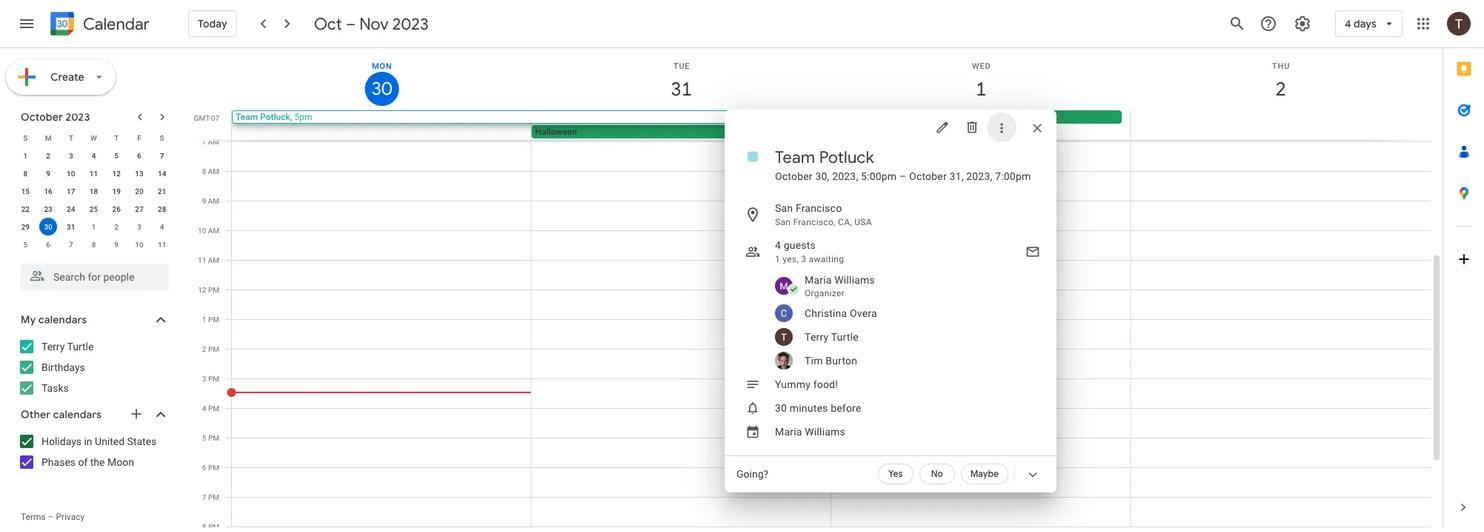 Task type: locate. For each thing, give the bounding box(es) containing it.
7 pm from the top
[[208, 463, 219, 472]]

privacy link
[[56, 512, 85, 523]]

Search for people text field
[[30, 264, 160, 291]]

0 vertical spatial 30
[[371, 77, 391, 100]]

1 vertical spatial 12
[[198, 285, 206, 294]]

31,
[[950, 170, 964, 182]]

4 left days
[[1345, 17, 1352, 30]]

thu 2
[[1273, 61, 1291, 101]]

2 pm
[[202, 345, 219, 354]]

14
[[158, 169, 166, 178]]

1 horizontal spatial potluck
[[820, 147, 875, 168]]

november 3 element
[[130, 218, 148, 236]]

tab list
[[1444, 48, 1485, 487]]

1 vertical spatial 9
[[202, 196, 206, 205]]

0 vertical spatial –
[[346, 13, 356, 34]]

12 down 11 am
[[198, 285, 206, 294]]

s right "f"
[[160, 133, 164, 142]]

potluck up 30,
[[820, 147, 875, 168]]

williams for maria williams organizer
[[835, 274, 876, 286]]

24 element
[[62, 200, 80, 218]]

0 horizontal spatial 11
[[90, 169, 98, 178]]

1 horizontal spatial 12
[[198, 285, 206, 294]]

0 horizontal spatial terry
[[42, 341, 65, 353]]

1 horizontal spatial team
[[775, 147, 816, 168]]

other calendars list
[[3, 430, 184, 474]]

2 vertical spatial 10
[[135, 240, 144, 249]]

6 for the "november 6" element
[[46, 240, 50, 249]]

1 vertical spatial of
[[78, 456, 88, 469]]

5 am from the top
[[208, 256, 219, 265]]

calendar heading
[[80, 14, 150, 34]]

5 for november 5 element
[[23, 240, 28, 249]]

30 inside mon 30
[[371, 77, 391, 100]]

4 am from the top
[[208, 226, 219, 235]]

1 horizontal spatial 5
[[114, 151, 119, 160]]

0 horizontal spatial turtle
[[67, 341, 94, 353]]

grid
[[190, 48, 1443, 529]]

0 horizontal spatial 5
[[23, 240, 28, 249]]

pm up 6 pm
[[208, 434, 219, 443]]

– right 5:00pm
[[900, 170, 907, 182]]

san
[[775, 202, 793, 214], [775, 217, 791, 228]]

maria williams
[[775, 426, 846, 438]]

mon
[[372, 61, 392, 70]]

2 horizontal spatial 5
[[202, 434, 206, 443]]

3 up november 10 element
[[137, 222, 141, 231]]

10 down november 3 element
[[135, 240, 144, 249]]

0 vertical spatial san
[[775, 202, 793, 214]]

october left 31,
[[910, 170, 947, 182]]

3 pm
[[202, 374, 219, 383]]

0 vertical spatial calendars
[[38, 314, 87, 327]]

2 vertical spatial 30
[[775, 402, 787, 414]]

maria down minutes
[[775, 426, 803, 438]]

9 up 16 "element"
[[46, 169, 50, 178]]

november 8 element
[[85, 236, 103, 254]]

2023, right 30,
[[833, 170, 859, 182]]

11 down 10 am at the left
[[198, 256, 206, 265]]

1 vertical spatial 30
[[44, 222, 52, 231]]

team potluck heading
[[775, 147, 875, 168]]

1 down wed at the top of the page
[[975, 77, 986, 101]]

1 am from the top
[[208, 137, 219, 146]]

0 vertical spatial 9
[[46, 169, 50, 178]]

october up m at the left top of page
[[21, 110, 63, 124]]

6 pm
[[202, 463, 219, 472]]

pm up 2 pm
[[208, 315, 219, 324]]

0 horizontal spatial 12
[[112, 169, 121, 178]]

8 up '9 am'
[[202, 167, 206, 176]]

november 4 element
[[153, 218, 171, 236]]

0 vertical spatial 31
[[670, 77, 691, 101]]

0 horizontal spatial of
[[78, 456, 88, 469]]

0 horizontal spatial maria
[[775, 426, 803, 438]]

4
[[1345, 17, 1352, 30], [92, 151, 96, 160], [160, 222, 164, 231], [775, 239, 781, 251], [202, 404, 206, 413]]

potluck for team potluck october 30, 2023, 5:00pm – october 31, 2023, 7:00pm
[[820, 147, 875, 168]]

4 down the 28 element
[[160, 222, 164, 231]]

today
[[198, 17, 227, 30]]

calendars right my
[[38, 314, 87, 327]]

terry up birthdays
[[42, 341, 65, 353]]

before
[[831, 402, 862, 414]]

team for team potluck october 30, 2023, 5:00pm – october 31, 2023, 7:00pm
[[775, 147, 816, 168]]

3 right yes,
[[802, 254, 807, 265]]

2 down "thu"
[[1275, 77, 1286, 101]]

0 horizontal spatial terry turtle
[[42, 341, 94, 353]]

1 vertical spatial team
[[775, 147, 816, 168]]

30 for 30 minutes before
[[775, 402, 787, 414]]

1 t from the left
[[69, 133, 73, 142]]

8 pm from the top
[[208, 493, 219, 502]]

8 down november 1 element
[[92, 240, 96, 249]]

9
[[46, 169, 50, 178], [202, 196, 206, 205], [114, 240, 119, 249]]

0 horizontal spatial potluck
[[260, 112, 290, 122]]

0 horizontal spatial t
[[69, 133, 73, 142]]

1 inside wed 1
[[975, 77, 986, 101]]

november 2 element
[[108, 218, 125, 236]]

30 inside cell
[[44, 222, 52, 231]]

october 2023
[[21, 110, 90, 124]]

2 up the 3 pm
[[202, 345, 206, 354]]

2023 right nov
[[393, 13, 429, 34]]

am up '9 am'
[[208, 167, 219, 176]]

tim burton
[[805, 355, 858, 367]]

4 days button
[[1336, 6, 1403, 42]]

s left m at the left top of page
[[23, 133, 28, 142]]

4 up the 5 pm
[[202, 404, 206, 413]]

2 vertical spatial 9
[[114, 240, 119, 249]]

1 vertical spatial –
[[900, 170, 907, 182]]

0 horizontal spatial –
[[48, 512, 54, 523]]

3 up 10 element
[[69, 151, 73, 160]]

team inside team potluck october 30, 2023, 5:00pm – october 31, 2023, 7:00pm
[[775, 147, 816, 168]]

19 element
[[108, 182, 125, 200]]

november 11 element
[[153, 236, 171, 254]]

1 horizontal spatial terry
[[805, 331, 829, 343]]

states
[[127, 436, 157, 448]]

4 pm from the top
[[208, 374, 219, 383]]

1 horizontal spatial 9
[[114, 240, 119, 249]]

4 inside dropdown button
[[1345, 17, 1352, 30]]

san left "francisco"
[[775, 202, 793, 214]]

team
[[236, 112, 258, 122], [775, 147, 816, 168]]

1 pm from the top
[[208, 285, 219, 294]]

1 vertical spatial 10
[[198, 226, 206, 235]]

2 pm from the top
[[208, 315, 219, 324]]

29 element
[[17, 218, 34, 236]]

t left "f"
[[114, 133, 119, 142]]

indian
[[923, 112, 947, 122]]

yummy food!
[[775, 378, 838, 391]]

7 up 14 element at the left
[[160, 151, 164, 160]]

ca,
[[838, 217, 852, 228]]

16
[[44, 187, 52, 196]]

pm up 1 pm
[[208, 285, 219, 294]]

6 down the 5 pm
[[202, 463, 206, 472]]

other calendars
[[21, 408, 102, 422]]

7 for 7 pm
[[202, 493, 206, 502]]

12 element
[[108, 165, 125, 182]]

calendar element
[[47, 9, 150, 42]]

10 am
[[198, 226, 219, 235]]

1 horizontal spatial –
[[346, 13, 356, 34]]

guests tree
[[719, 271, 1057, 373]]

5 down 29 element
[[23, 240, 28, 249]]

5
[[114, 151, 119, 160], [23, 240, 28, 249], [202, 434, 206, 443]]

3 inside '4 guests 1 yes, 3 awaiting'
[[802, 254, 807, 265]]

1 vertical spatial san
[[775, 217, 791, 228]]

0 horizontal spatial 6
[[46, 240, 50, 249]]

8 inside november 8 element
[[92, 240, 96, 249]]

first day of american indian heritage month
[[835, 112, 1012, 122]]

pm up the 3 pm
[[208, 345, 219, 354]]

am up 12 pm
[[208, 256, 219, 265]]

6 for 6 pm
[[202, 463, 206, 472]]

terry turtle inside tree item
[[805, 331, 859, 343]]

7 for 7 am
[[202, 137, 206, 146]]

1 horizontal spatial turtle
[[832, 331, 859, 343]]

10 for november 10 element
[[135, 240, 144, 249]]

team right '07'
[[236, 112, 258, 122]]

31 element
[[62, 218, 80, 236]]

2 vertical spatial 5
[[202, 434, 206, 443]]

11 up 18
[[90, 169, 98, 178]]

san up guests in the right of the page
[[775, 217, 791, 228]]

1 horizontal spatial 2023,
[[967, 170, 993, 182]]

7 am
[[202, 137, 219, 146]]

potluck left '5pm'
[[260, 112, 290, 122]]

pm down the 5 pm
[[208, 463, 219, 472]]

1 horizontal spatial maria
[[805, 274, 832, 286]]

heritage
[[950, 112, 984, 122]]

row containing 5
[[14, 236, 173, 254]]

11 for november 11 element
[[158, 240, 166, 249]]

potluck for team potluck , 5pm halloween
[[260, 112, 290, 122]]

am down '9 am'
[[208, 226, 219, 235]]

row containing team potluck
[[225, 110, 1443, 140]]

31 inside 31 element
[[67, 222, 75, 231]]

– right terms link
[[48, 512, 54, 523]]

11 for 11 'element'
[[90, 169, 98, 178]]

30
[[371, 77, 391, 100], [44, 222, 52, 231], [775, 402, 787, 414]]

2 horizontal spatial –
[[900, 170, 907, 182]]

4 inside '4 guests 1 yes, 3 awaiting'
[[775, 239, 781, 251]]

cell
[[1131, 110, 1431, 140]]

8
[[202, 167, 206, 176], [23, 169, 28, 178], [92, 240, 96, 249]]

7 down gmt-
[[202, 137, 206, 146]]

3 pm from the top
[[208, 345, 219, 354]]

main drawer image
[[18, 15, 36, 33]]

williams up organizer
[[835, 274, 876, 286]]

1 horizontal spatial 6
[[137, 151, 141, 160]]

tim burton tree item
[[755, 349, 1057, 373]]

12 for 12
[[112, 169, 121, 178]]

1 horizontal spatial 2023
[[393, 13, 429, 34]]

2 vertical spatial 11
[[198, 256, 206, 265]]

23
[[44, 205, 52, 214]]

0 vertical spatial 10
[[67, 169, 75, 178]]

1 horizontal spatial 31
[[670, 77, 691, 101]]

None search field
[[0, 258, 184, 291]]

team inside team potluck , 5pm halloween
[[236, 112, 258, 122]]

28
[[158, 205, 166, 214]]

maria
[[805, 274, 832, 286], [775, 426, 803, 438]]

– for nov
[[346, 13, 356, 34]]

yes,
[[783, 254, 799, 265]]

1 horizontal spatial 8
[[92, 240, 96, 249]]

2023 down the create
[[66, 110, 90, 124]]

terry turtle up birthdays
[[42, 341, 94, 353]]

pm down 6 pm
[[208, 493, 219, 502]]

terry turtle up the tim burton
[[805, 331, 859, 343]]

4 inside grid
[[202, 404, 206, 413]]

pm up the 5 pm
[[208, 404, 219, 413]]

0 vertical spatial team
[[236, 112, 258, 122]]

6 down "f"
[[137, 151, 141, 160]]

pm up 4 pm
[[208, 374, 219, 383]]

8 for 8 am
[[202, 167, 206, 176]]

30 down yummy
[[775, 402, 787, 414]]

terry up tim
[[805, 331, 829, 343]]

1 horizontal spatial 30
[[371, 77, 391, 100]]

2 horizontal spatial 8
[[202, 167, 206, 176]]

10 up 17
[[67, 169, 75, 178]]

9 up 10 am at the left
[[202, 196, 206, 205]]

yummy
[[775, 378, 811, 391]]

30 for "30, today" element
[[44, 222, 52, 231]]

create
[[50, 70, 84, 84]]

of left the in the bottom left of the page
[[78, 456, 88, 469]]

turtle up burton
[[832, 331, 859, 343]]

0 vertical spatial 2023
[[393, 13, 429, 34]]

november 9 element
[[108, 236, 125, 254]]

1 horizontal spatial of
[[872, 112, 880, 122]]

5 up 6 pm
[[202, 434, 206, 443]]

31 down tue
[[670, 77, 691, 101]]

1 vertical spatial potluck
[[820, 147, 875, 168]]

terry turtle
[[805, 331, 859, 343], [42, 341, 94, 353]]

1 horizontal spatial s
[[160, 133, 164, 142]]

24
[[67, 205, 75, 214]]

1 left yes,
[[775, 254, 781, 265]]

6 pm from the top
[[208, 434, 219, 443]]

25
[[90, 205, 98, 214]]

7 down 31 element
[[69, 240, 73, 249]]

maria inside maria williams organizer
[[805, 274, 832, 286]]

williams for maria williams
[[805, 426, 846, 438]]

3 am from the top
[[208, 196, 219, 205]]

9 am
[[202, 196, 219, 205]]

2 horizontal spatial 11
[[198, 256, 206, 265]]

1 horizontal spatial 10
[[135, 240, 144, 249]]

10 element
[[62, 165, 80, 182]]

row
[[225, 110, 1443, 140], [14, 129, 173, 147], [14, 147, 173, 165], [14, 165, 173, 182], [14, 182, 173, 200], [14, 200, 173, 218], [14, 218, 173, 236], [14, 236, 173, 254]]

of
[[872, 112, 880, 122], [78, 456, 88, 469]]

terry turtle tree item
[[755, 325, 1057, 349]]

11 down november 4 element
[[158, 240, 166, 249]]

2 horizontal spatial 10
[[198, 226, 206, 235]]

am down '07'
[[208, 137, 219, 146]]

williams
[[835, 274, 876, 286], [805, 426, 846, 438]]

october
[[21, 110, 63, 124], [775, 170, 813, 182], [910, 170, 947, 182]]

2 am from the top
[[208, 167, 219, 176]]

31 inside grid
[[670, 77, 691, 101]]

team for team potluck , 5pm halloween
[[236, 112, 258, 122]]

1 vertical spatial 6
[[46, 240, 50, 249]]

17 element
[[62, 182, 80, 200]]

4 left guests in the right of the page
[[775, 239, 781, 251]]

26
[[112, 205, 121, 214]]

21
[[158, 187, 166, 196]]

calendars up "in"
[[53, 408, 102, 422]]

team potluck october 30, 2023, 5:00pm – october 31, 2023, 7:00pm
[[775, 147, 1032, 182]]

0 vertical spatial 12
[[112, 169, 121, 178]]

1 vertical spatial williams
[[805, 426, 846, 438]]

30 down 23
[[44, 222, 52, 231]]

1 horizontal spatial october
[[775, 170, 813, 182]]

williams down 30 minutes before
[[805, 426, 846, 438]]

team up "francisco"
[[775, 147, 816, 168]]

terry inside tree item
[[805, 331, 829, 343]]

settings menu image
[[1294, 15, 1312, 33]]

potluck inside team potluck , 5pm halloween
[[260, 112, 290, 122]]

23 element
[[39, 200, 57, 218]]

2023,
[[833, 170, 859, 182], [967, 170, 993, 182]]

day
[[855, 112, 870, 122]]

15
[[21, 187, 30, 196]]

0 horizontal spatial s
[[23, 133, 28, 142]]

4 up 11 'element'
[[92, 151, 96, 160]]

5 pm from the top
[[208, 404, 219, 413]]

0 horizontal spatial october
[[21, 110, 63, 124]]

30,
[[816, 170, 830, 182]]

13 element
[[130, 165, 148, 182]]

show additional actions image
[[1026, 468, 1041, 483]]

t left w
[[69, 133, 73, 142]]

terms – privacy
[[21, 512, 85, 523]]

30 down the mon
[[371, 77, 391, 100]]

turtle up birthdays
[[67, 341, 94, 353]]

2 horizontal spatial 30
[[775, 402, 787, 414]]

5 up 12 element at the top
[[114, 151, 119, 160]]

row group containing 1
[[14, 147, 173, 254]]

1 vertical spatial 31
[[67, 222, 75, 231]]

1 vertical spatial maria
[[775, 426, 803, 438]]

tue
[[674, 61, 690, 70]]

november 10 element
[[130, 236, 148, 254]]

burton
[[826, 355, 858, 367]]

2 horizontal spatial 6
[[202, 463, 206, 472]]

8 up 15 element
[[23, 169, 28, 178]]

williams inside maria williams organizer
[[835, 274, 876, 286]]

0 horizontal spatial 30
[[44, 222, 52, 231]]

11 for 11 am
[[198, 256, 206, 265]]

of right day on the top of the page
[[872, 112, 880, 122]]

holidays in united states
[[42, 436, 157, 448]]

0 horizontal spatial team
[[236, 112, 258, 122]]

0 horizontal spatial 8
[[23, 169, 28, 178]]

1 vertical spatial 2023
[[66, 110, 90, 124]]

0 vertical spatial maria
[[805, 274, 832, 286]]

1 horizontal spatial 11
[[158, 240, 166, 249]]

american
[[883, 112, 921, 122]]

halloween button
[[532, 125, 823, 139]]

october left 30,
[[775, 170, 813, 182]]

12 inside row
[[112, 169, 121, 178]]

0 horizontal spatial 10
[[67, 169, 75, 178]]

row containing s
[[14, 129, 173, 147]]

11 inside 'element'
[[90, 169, 98, 178]]

november 6 element
[[39, 236, 57, 254]]

row containing 1
[[14, 147, 173, 165]]

0 horizontal spatial 31
[[67, 222, 75, 231]]

2023, right 31,
[[967, 170, 993, 182]]

9 down november 2 element
[[114, 240, 119, 249]]

guests
[[784, 239, 816, 251]]

0 horizontal spatial 2023,
[[833, 170, 859, 182]]

san francisco san francisco, ca, usa
[[775, 202, 872, 228]]

2
[[1275, 77, 1286, 101], [46, 151, 50, 160], [114, 222, 119, 231], [202, 345, 206, 354]]

potluck inside team potluck october 30, 2023, 5:00pm – october 31, 2023, 7:00pm
[[820, 147, 875, 168]]

2 vertical spatial –
[[48, 512, 54, 523]]

11
[[90, 169, 98, 178], [158, 240, 166, 249], [198, 256, 206, 265]]

3
[[69, 151, 73, 160], [137, 222, 141, 231], [802, 254, 807, 265], [202, 374, 206, 383]]

1 vertical spatial 11
[[158, 240, 166, 249]]

0 vertical spatial williams
[[835, 274, 876, 286]]

1 horizontal spatial t
[[114, 133, 119, 142]]

days
[[1354, 17, 1377, 30]]

pm for 6 pm
[[208, 463, 219, 472]]

22 element
[[17, 200, 34, 218]]

1 vertical spatial calendars
[[53, 408, 102, 422]]

1 horizontal spatial terry turtle
[[805, 331, 859, 343]]

0 vertical spatial of
[[872, 112, 880, 122]]

2 link
[[1265, 72, 1299, 106]]

7:00pm
[[996, 170, 1032, 182]]

12 inside grid
[[198, 285, 206, 294]]

1 vertical spatial 5
[[23, 240, 28, 249]]

holidays
[[42, 436, 82, 448]]

0 vertical spatial 11
[[90, 169, 98, 178]]

– right oct
[[346, 13, 356, 34]]

1 2023, from the left
[[833, 170, 859, 182]]

thu
[[1273, 61, 1291, 70]]

12 up 19
[[112, 169, 121, 178]]

7 down 6 pm
[[202, 493, 206, 502]]

6 down "30, today" element
[[46, 240, 50, 249]]

s
[[23, 133, 28, 142], [160, 133, 164, 142]]

row group
[[14, 147, 173, 254]]

10 up 11 am
[[198, 226, 206, 235]]

9 for november 9 element
[[114, 240, 119, 249]]

maria up organizer
[[805, 274, 832, 286]]

9 inside grid
[[202, 196, 206, 205]]

calendars
[[38, 314, 87, 327], [53, 408, 102, 422]]

25 element
[[85, 200, 103, 218]]

am down the 8 am
[[208, 196, 219, 205]]

0 vertical spatial potluck
[[260, 112, 290, 122]]

gmt-07
[[194, 113, 219, 122]]

maybe
[[971, 469, 999, 480]]

2 vertical spatial 6
[[202, 463, 206, 472]]

10 inside grid
[[198, 226, 206, 235]]

31 down 24
[[67, 222, 75, 231]]

grid containing 31
[[190, 48, 1443, 529]]

2 horizontal spatial 9
[[202, 196, 206, 205]]

pm for 1 pm
[[208, 315, 219, 324]]



Task type: describe. For each thing, give the bounding box(es) containing it.
7 for november 7 element
[[69, 240, 73, 249]]

wed
[[973, 61, 991, 70]]

my calendars
[[21, 314, 87, 327]]

1 inside '4 guests 1 yes, 3 awaiting'
[[775, 254, 781, 265]]

19
[[112, 187, 121, 196]]

other calendars button
[[3, 403, 184, 427]]

awaiting
[[809, 254, 845, 265]]

october 2023 grid
[[14, 129, 173, 254]]

5 pm
[[202, 434, 219, 443]]

29
[[21, 222, 30, 231]]

gmt-
[[194, 113, 211, 122]]

team potluck , 5pm halloween
[[236, 112, 577, 137]]

1 s from the left
[[23, 133, 28, 142]]

20
[[135, 187, 144, 196]]

– inside team potluck october 30, 2023, 5:00pm – october 31, 2023, 7:00pm
[[900, 170, 907, 182]]

remove from this calendar image
[[965, 120, 980, 135]]

phases of the moon
[[42, 456, 134, 469]]

row containing 15
[[14, 182, 173, 200]]

terry turtle inside 'my calendars' list
[[42, 341, 94, 353]]

oct
[[314, 13, 342, 34]]

row containing 22
[[14, 200, 173, 218]]

11 am
[[198, 256, 219, 265]]

am for 7 am
[[208, 137, 219, 146]]

2 t from the left
[[114, 133, 119, 142]]

yes
[[889, 469, 903, 480]]

francisco,
[[794, 217, 836, 228]]

1 down "25" element
[[92, 222, 96, 231]]

4 for 4 days
[[1345, 17, 1352, 30]]

add other calendars image
[[129, 407, 144, 422]]

10 for 10 element
[[67, 169, 75, 178]]

m
[[45, 133, 51, 142]]

cell inside grid
[[1131, 110, 1431, 140]]

26 element
[[108, 200, 125, 218]]

f
[[137, 133, 141, 142]]

9 for 9 am
[[202, 196, 206, 205]]

usa
[[855, 217, 872, 228]]

today button
[[188, 6, 237, 42]]

8 am
[[202, 167, 219, 176]]

1 up 15 element
[[23, 151, 28, 160]]

november 1 element
[[85, 218, 103, 236]]

17
[[67, 187, 75, 196]]

0 vertical spatial 6
[[137, 151, 141, 160]]

of inside other calendars list
[[78, 456, 88, 469]]

pm for 12 pm
[[208, 285, 219, 294]]

31 link
[[665, 72, 699, 106]]

my
[[21, 314, 36, 327]]

privacy
[[56, 512, 85, 523]]

terry inside 'my calendars' list
[[42, 341, 65, 353]]

going?
[[737, 468, 769, 481]]

terms
[[21, 512, 46, 523]]

pm for 7 pm
[[208, 493, 219, 502]]

halloween
[[535, 127, 577, 137]]

my calendars button
[[3, 308, 184, 332]]

no button
[[920, 464, 955, 485]]

1 link
[[965, 72, 999, 106]]

row containing 8
[[14, 165, 173, 182]]

wed 1
[[973, 61, 991, 101]]

15 element
[[17, 182, 34, 200]]

2 down 26 element on the top left of the page
[[114, 222, 119, 231]]

month
[[986, 112, 1012, 122]]

united
[[95, 436, 125, 448]]

turtle inside 'my calendars' list
[[67, 341, 94, 353]]

november 7 element
[[62, 236, 80, 254]]

5 for 5 pm
[[202, 434, 206, 443]]

mon 30
[[371, 61, 392, 100]]

turtle inside tree item
[[832, 331, 859, 343]]

30 link
[[365, 72, 399, 106]]

2 inside thu 2
[[1275, 77, 1286, 101]]

am for 8 am
[[208, 167, 219, 176]]

maria williams, attending, organizer tree item
[[755, 271, 1057, 302]]

other
[[21, 408, 51, 422]]

w
[[91, 133, 97, 142]]

calendars for my calendars
[[38, 314, 87, 327]]

christina overa tree item
[[755, 302, 1057, 325]]

calendars for other calendars
[[53, 408, 102, 422]]

maria for maria williams organizer
[[805, 274, 832, 286]]

21 element
[[153, 182, 171, 200]]

16 element
[[39, 182, 57, 200]]

1 san from the top
[[775, 202, 793, 214]]

pm for 2 pm
[[208, 345, 219, 354]]

am for 10 am
[[208, 226, 219, 235]]

my calendars list
[[3, 335, 184, 400]]

22
[[21, 205, 30, 214]]

28 element
[[153, 200, 171, 218]]

10 for 10 am
[[198, 226, 206, 235]]

tue 31
[[670, 61, 691, 101]]

terms link
[[21, 512, 46, 523]]

0 horizontal spatial 9
[[46, 169, 50, 178]]

2 san from the top
[[775, 217, 791, 228]]

30, today element
[[39, 218, 57, 236]]

1 down 12 pm
[[202, 315, 206, 324]]

4 for 4 pm
[[202, 404, 206, 413]]

2 down m at the left top of page
[[46, 151, 50, 160]]

yes button
[[878, 464, 914, 485]]

first
[[835, 112, 853, 122]]

birthdays
[[42, 361, 85, 374]]

5:00pm
[[861, 170, 897, 182]]

francisco
[[796, 202, 842, 214]]

27 element
[[130, 200, 148, 218]]

3 up 4 pm
[[202, 374, 206, 383]]

18 element
[[85, 182, 103, 200]]

30 minutes before
[[775, 402, 862, 414]]

minutes
[[790, 402, 828, 414]]

tim
[[805, 355, 823, 367]]

18
[[90, 187, 98, 196]]

row inside grid
[[225, 110, 1443, 140]]

11 element
[[85, 165, 103, 182]]

8 for november 8 element
[[92, 240, 96, 249]]

7 pm
[[202, 493, 219, 502]]

5pm
[[295, 112, 312, 122]]

20 element
[[130, 182, 148, 200]]

2 s from the left
[[160, 133, 164, 142]]

no
[[932, 469, 944, 480]]

07
[[211, 113, 219, 122]]

november 5 element
[[17, 236, 34, 254]]

calendar
[[83, 14, 150, 34]]

pm for 5 pm
[[208, 434, 219, 443]]

am for 11 am
[[208, 256, 219, 265]]

oct – nov 2023
[[314, 13, 429, 34]]

14 element
[[153, 165, 171, 182]]

am for 9 am
[[208, 196, 219, 205]]

maria for maria williams
[[775, 426, 803, 438]]

the
[[90, 456, 105, 469]]

12 for 12 pm
[[198, 285, 206, 294]]

of inside button
[[872, 112, 880, 122]]

27
[[135, 205, 144, 214]]

30 cell
[[37, 218, 60, 236]]

maria williams organizer
[[805, 274, 876, 299]]

0 horizontal spatial 2023
[[66, 110, 90, 124]]

organizer
[[805, 288, 845, 299]]

row containing 29
[[14, 218, 173, 236]]

12 pm
[[198, 285, 219, 294]]

nov
[[360, 13, 389, 34]]

create button
[[6, 59, 116, 95]]

4 for november 4 element
[[160, 222, 164, 231]]

pm for 3 pm
[[208, 374, 219, 383]]

christina
[[805, 307, 848, 320]]

,
[[290, 112, 292, 122]]

pm for 4 pm
[[208, 404, 219, 413]]

2 horizontal spatial october
[[910, 170, 947, 182]]

– for privacy
[[48, 512, 54, 523]]

2 2023, from the left
[[967, 170, 993, 182]]

4 guests 1 yes, 3 awaiting
[[775, 239, 845, 265]]

first day of american indian heritage month button
[[831, 110, 1122, 124]]

0 vertical spatial 5
[[114, 151, 119, 160]]

overa
[[850, 307, 878, 320]]



Task type: vqa. For each thing, say whether or not it's contained in the screenshot.
'11' ELEMENT's 11
yes



